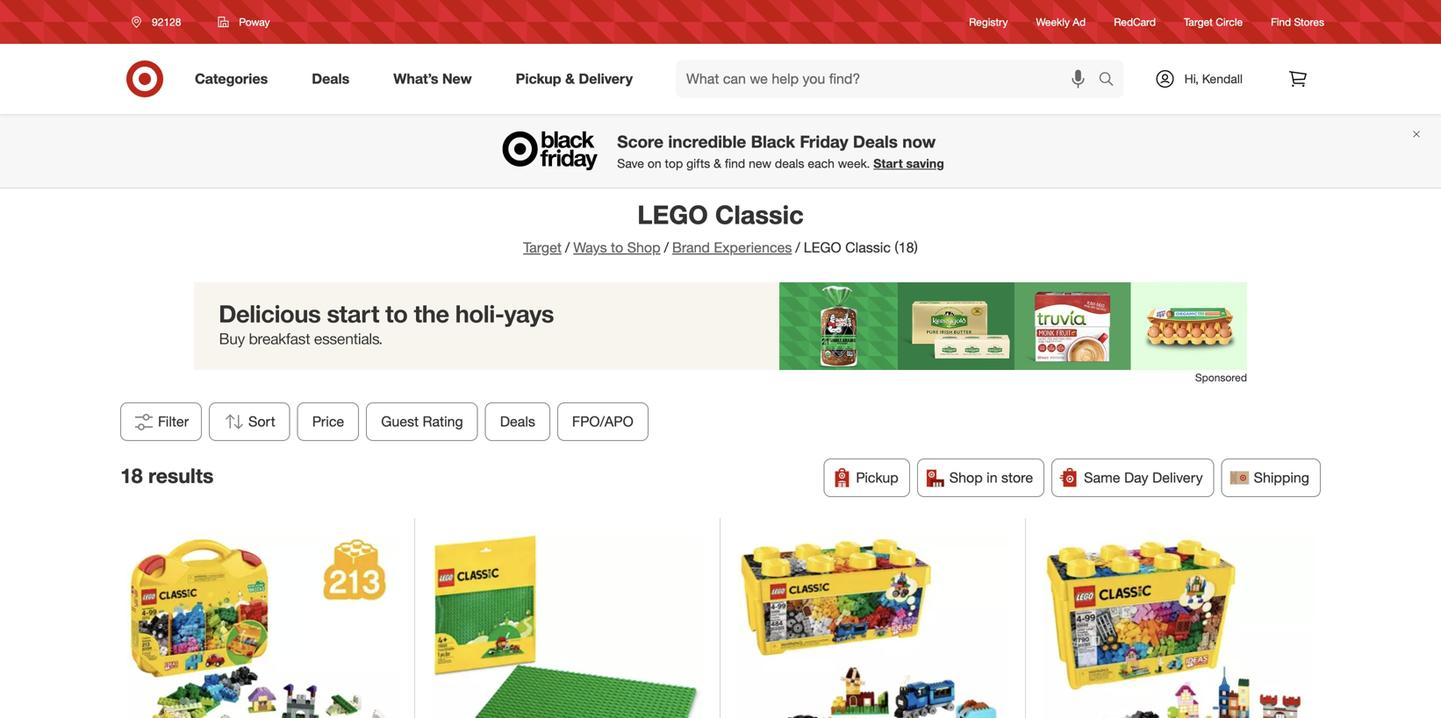 Task type: describe. For each thing, give the bounding box(es) containing it.
0 horizontal spatial &
[[565, 70, 575, 87]]

rating
[[423, 413, 463, 430]]

what's
[[393, 70, 438, 87]]

shipping button
[[1221, 459, 1321, 498]]

ad
[[1073, 15, 1086, 28]]

find
[[1271, 15, 1291, 28]]

registry
[[969, 15, 1008, 28]]

start
[[874, 156, 903, 171]]

find stores
[[1271, 15, 1324, 28]]

search button
[[1091, 60, 1133, 102]]

store
[[1001, 470, 1033, 487]]

shop inside lego classic target / ways to shop / brand experiences / lego classic (18)
[[627, 239, 661, 256]]

price
[[312, 413, 344, 430]]

each
[[808, 156, 835, 171]]

same
[[1084, 470, 1120, 487]]

18
[[120, 464, 143, 489]]

new
[[749, 156, 772, 171]]

weekly
[[1036, 15, 1070, 28]]

registry link
[[969, 14, 1008, 29]]

target circle
[[1184, 15, 1243, 28]]

deals for deals button
[[500, 413, 535, 430]]

shop inside button
[[949, 470, 983, 487]]

target circle link
[[1184, 14, 1243, 29]]

pickup button
[[824, 459, 910, 498]]

redcard
[[1114, 15, 1156, 28]]

92128 button
[[120, 6, 200, 38]]

1 / from the left
[[565, 239, 570, 256]]

pickup & delivery link
[[501, 60, 655, 98]]

same day delivery button
[[1052, 459, 1214, 498]]

saving
[[906, 156, 944, 171]]

week.
[[838, 156, 870, 171]]

deals for deals link
[[312, 70, 350, 87]]

filter button
[[120, 403, 202, 441]]

92128
[[152, 15, 181, 29]]

sponsored
[[1195, 371, 1247, 384]]

weekly ad
[[1036, 15, 1086, 28]]

ways to shop link
[[573, 239, 661, 256]]

kendall
[[1202, 71, 1243, 86]]

guest
[[381, 413, 419, 430]]

What can we help you find? suggestions appear below search field
[[676, 60, 1103, 98]]

weekly ad link
[[1036, 14, 1086, 29]]

sort
[[248, 413, 275, 430]]

(18)
[[895, 239, 918, 256]]

to
[[611, 239, 623, 256]]

brand
[[672, 239, 710, 256]]

what's new
[[393, 70, 472, 87]]

score
[[617, 132, 664, 152]]

on
[[648, 156, 661, 171]]

18 results
[[120, 464, 214, 489]]

1 vertical spatial lego
[[804, 239, 841, 256]]

friday
[[800, 132, 848, 152]]

lego classic target / ways to shop / brand experiences / lego classic (18)
[[523, 199, 918, 256]]

redcard link
[[1114, 14, 1156, 29]]

shipping
[[1254, 470, 1309, 487]]

delivery for same day delivery
[[1152, 470, 1203, 487]]



Task type: vqa. For each thing, say whether or not it's contained in the screenshot.
the topmost "Delivery"
yes



Task type: locate. For each thing, give the bounding box(es) containing it.
1 vertical spatial &
[[714, 156, 721, 171]]

score incredible black friday deals now save on top gifts & find new deals each week. start saving
[[617, 132, 944, 171]]

poway button
[[207, 6, 281, 38]]

search
[[1091, 72, 1133, 89]]

guest rating button
[[366, 403, 478, 441]]

0 vertical spatial deals
[[312, 70, 350, 87]]

stores
[[1294, 15, 1324, 28]]

1 vertical spatial target
[[523, 239, 562, 256]]

pickup for pickup & delivery
[[516, 70, 561, 87]]

hi,
[[1184, 71, 1199, 86]]

0 horizontal spatial target
[[523, 239, 562, 256]]

now
[[902, 132, 936, 152]]

deals right rating
[[500, 413, 535, 430]]

/
[[565, 239, 570, 256], [664, 239, 669, 256], [795, 239, 800, 256]]

lego
[[637, 199, 708, 230], [804, 239, 841, 256]]

categories
[[195, 70, 268, 87]]

circle
[[1216, 15, 1243, 28]]

0 horizontal spatial lego
[[637, 199, 708, 230]]

delivery inside button
[[1152, 470, 1203, 487]]

/ left the brand on the left top of the page
[[664, 239, 669, 256]]

lego classic green baseplate 11023 building kit image
[[432, 536, 703, 719], [432, 536, 703, 719]]

target link
[[523, 239, 562, 256]]

classic left (18)
[[845, 239, 891, 256]]

guest rating
[[381, 413, 463, 430]]

gifts
[[686, 156, 710, 171]]

fpo/apo button
[[557, 403, 649, 441]]

target left ways
[[523, 239, 562, 256]]

0 vertical spatial target
[[1184, 15, 1213, 28]]

2 / from the left
[[664, 239, 669, 256]]

classic
[[715, 199, 804, 230], [845, 239, 891, 256]]

lego right "experiences"
[[804, 239, 841, 256]]

1 horizontal spatial /
[[664, 239, 669, 256]]

1 horizontal spatial &
[[714, 156, 721, 171]]

poway
[[239, 15, 270, 29]]

0 vertical spatial shop
[[627, 239, 661, 256]]

deals
[[312, 70, 350, 87], [853, 132, 898, 152], [500, 413, 535, 430]]

lego classic medium creative brick box building toys for creative play, kids creative kit 10696 image
[[738, 536, 1008, 719], [738, 536, 1008, 719]]

shop left in
[[949, 470, 983, 487]]

deals link
[[297, 60, 371, 98]]

lego classic large creative brick box build your own creative toys, kids building kit 10698 image
[[1043, 536, 1314, 719], [1043, 536, 1314, 719]]

new
[[442, 70, 472, 87]]

1 horizontal spatial lego
[[804, 239, 841, 256]]

&
[[565, 70, 575, 87], [714, 156, 721, 171]]

find stores link
[[1271, 14, 1324, 29]]

0 horizontal spatial /
[[565, 239, 570, 256]]

pickup & delivery
[[516, 70, 633, 87]]

delivery
[[579, 70, 633, 87], [1152, 470, 1203, 487]]

0 vertical spatial classic
[[715, 199, 804, 230]]

hi, kendall
[[1184, 71, 1243, 86]]

shop in store
[[949, 470, 1033, 487]]

what's new link
[[378, 60, 494, 98]]

find
[[725, 156, 745, 171]]

sort button
[[209, 403, 290, 441]]

1 horizontal spatial deals
[[500, 413, 535, 430]]

deals
[[775, 156, 804, 171]]

1 horizontal spatial target
[[1184, 15, 1213, 28]]

deals up start
[[853, 132, 898, 152]]

2 vertical spatial deals
[[500, 413, 535, 430]]

0 vertical spatial lego
[[637, 199, 708, 230]]

target
[[1184, 15, 1213, 28], [523, 239, 562, 256]]

/ left ways
[[565, 239, 570, 256]]

in
[[987, 470, 998, 487]]

0 horizontal spatial delivery
[[579, 70, 633, 87]]

deals inside button
[[500, 413, 535, 430]]

1 vertical spatial pickup
[[856, 470, 899, 487]]

1 vertical spatial deals
[[853, 132, 898, 152]]

experiences
[[714, 239, 792, 256]]

1 vertical spatial classic
[[845, 239, 891, 256]]

/ right "experiences"
[[795, 239, 800, 256]]

black
[[751, 132, 795, 152]]

incredible
[[668, 132, 746, 152]]

0 vertical spatial &
[[565, 70, 575, 87]]

delivery for pickup & delivery
[[579, 70, 633, 87]]

0 horizontal spatial shop
[[627, 239, 661, 256]]

categories link
[[180, 60, 290, 98]]

target left "circle"
[[1184, 15, 1213, 28]]

classic up "experiences"
[[715, 199, 804, 230]]

top
[[665, 156, 683, 171]]

delivery right day
[[1152, 470, 1203, 487]]

filter
[[158, 413, 189, 430]]

2 horizontal spatial deals
[[853, 132, 898, 152]]

same day delivery
[[1084, 470, 1203, 487]]

1 vertical spatial shop
[[949, 470, 983, 487]]

deals button
[[485, 403, 550, 441]]

day
[[1124, 470, 1148, 487]]

1 horizontal spatial delivery
[[1152, 470, 1203, 487]]

1 horizontal spatial shop
[[949, 470, 983, 487]]

fpo/apo
[[572, 413, 634, 430]]

3 / from the left
[[795, 239, 800, 256]]

target inside lego classic target / ways to shop / brand experiences / lego classic (18)
[[523, 239, 562, 256]]

0 horizontal spatial pickup
[[516, 70, 561, 87]]

delivery up score
[[579, 70, 633, 87]]

shop right the "to"
[[627, 239, 661, 256]]

shop in store button
[[917, 459, 1045, 498]]

lego up the brand on the left top of the page
[[637, 199, 708, 230]]

shop
[[627, 239, 661, 256], [949, 470, 983, 487]]

0 horizontal spatial classic
[[715, 199, 804, 230]]

deals inside score incredible black friday deals now save on top gifts & find new deals each week. start saving
[[853, 132, 898, 152]]

& inside score incredible black friday deals now save on top gifts & find new deals each week. start saving
[[714, 156, 721, 171]]

1 horizontal spatial pickup
[[856, 470, 899, 487]]

1 horizontal spatial classic
[[845, 239, 891, 256]]

lego classic creative suitcase 10713 image
[[127, 536, 397, 719], [127, 536, 397, 719]]

price button
[[297, 403, 359, 441]]

brand experiences link
[[672, 239, 792, 256]]

1 vertical spatial delivery
[[1152, 470, 1203, 487]]

0 vertical spatial pickup
[[516, 70, 561, 87]]

advertisement region
[[194, 282, 1247, 370]]

pickup inside button
[[856, 470, 899, 487]]

pickup
[[516, 70, 561, 87], [856, 470, 899, 487]]

0 vertical spatial delivery
[[579, 70, 633, 87]]

ways
[[573, 239, 607, 256]]

deals left what's
[[312, 70, 350, 87]]

save
[[617, 156, 644, 171]]

2 horizontal spatial /
[[795, 239, 800, 256]]

pickup for pickup
[[856, 470, 899, 487]]

0 horizontal spatial deals
[[312, 70, 350, 87]]

results
[[148, 464, 214, 489]]



